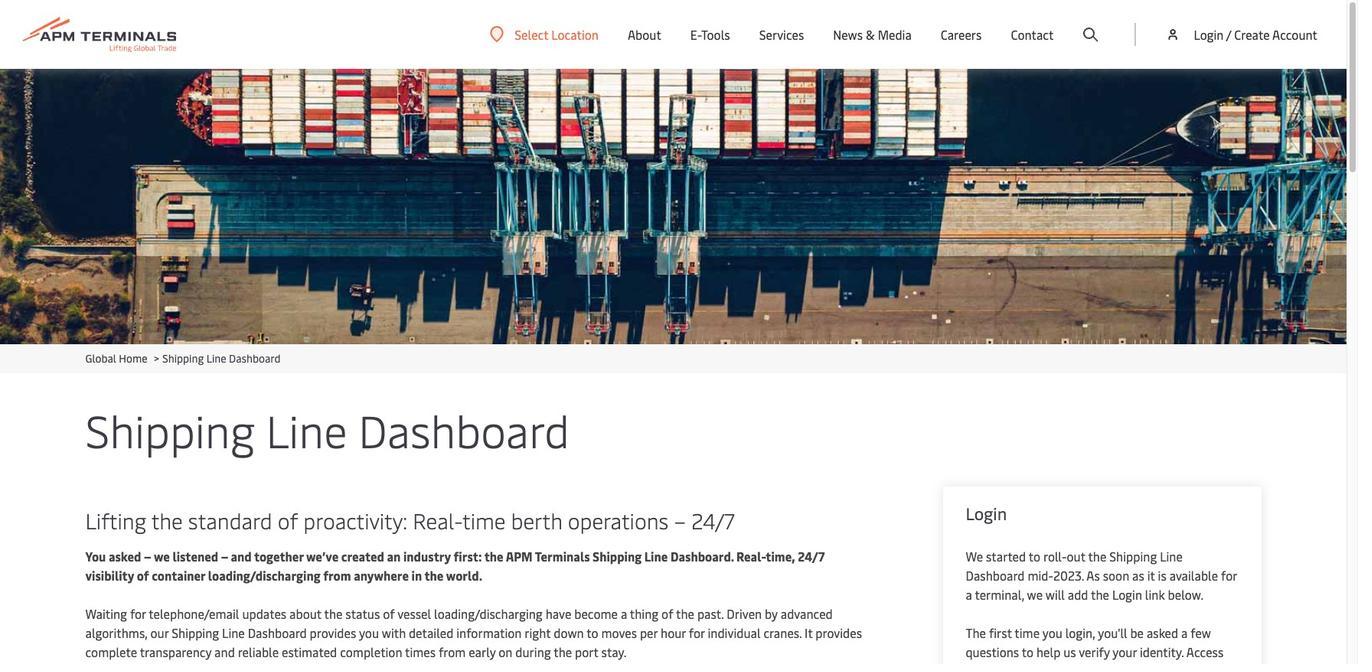 Task type: locate. For each thing, give the bounding box(es) containing it.
shipping right >
[[162, 351, 204, 366]]

services button
[[759, 0, 804, 69]]

0 vertical spatial and
[[231, 548, 252, 565]]

–
[[674, 506, 686, 535], [144, 548, 151, 565], [221, 548, 228, 565]]

and left the reliable
[[214, 644, 235, 661]]

24/7 right time,
[[798, 548, 825, 565]]

time right first at right bottom
[[1015, 625, 1040, 642]]

0 vertical spatial login
[[1194, 26, 1224, 43]]

0 vertical spatial 24/7
[[691, 506, 735, 535]]

you up completion
[[359, 625, 379, 642]]

we down mid-
[[1027, 587, 1043, 603]]

by
[[765, 606, 778, 623]]

waiting for telephone/email updates about the status of vessel loading/discharging have become a thing of the past. driven by advanced algorithms, our shipping line dashboard provides you with
[[85, 606, 833, 642]]

0 horizontal spatial from
[[323, 567, 351, 584]]

0 horizontal spatial provides
[[310, 625, 356, 642]]

from down we've
[[323, 567, 351, 584]]

login / create account
[[1194, 26, 1318, 43]]

for inside "detailed information right down to moves per hour for individual cranes. it provides complete transparency and reliable estimated completion times from early on during the port stay."
[[689, 625, 705, 642]]

select location
[[515, 26, 599, 42]]

real-
[[413, 506, 463, 535]]

1 horizontal spatial we
[[1027, 587, 1043, 603]]

1 horizontal spatial provides
[[816, 625, 862, 642]]

the right "about"
[[324, 606, 343, 623]]

0 horizontal spatial login
[[966, 502, 1007, 525]]

1 vertical spatial login
[[966, 502, 1007, 525]]

shipping
[[162, 351, 204, 366], [85, 400, 255, 460], [593, 548, 642, 565], [1110, 548, 1157, 565], [172, 625, 219, 642]]

login inside we started to roll-out the shipping line dashboard mid-2023. as soon as it is available for a terminal, we will add the login link below.
[[1113, 587, 1142, 603]]

verify
[[1079, 644, 1110, 661]]

for up algorithms,
[[130, 606, 146, 623]]

to down become
[[587, 625, 598, 642]]

careers button
[[941, 0, 982, 69]]

2 horizontal spatial for
[[1221, 567, 1237, 584]]

0 horizontal spatial loading/discharging
[[208, 567, 321, 584]]

e-tools
[[691, 26, 730, 43]]

will
[[1046, 587, 1065, 603], [966, 663, 985, 665]]

will inside the first time you login, you'll be asked a few questions to help us verify your identity. access will be granted within 24 hours.
[[966, 663, 985, 665]]

dashboard. real-
[[671, 548, 766, 565]]

1 horizontal spatial a
[[966, 587, 972, 603]]

2 vertical spatial for
[[689, 625, 705, 642]]

login
[[1194, 26, 1224, 43], [966, 502, 1007, 525], [1113, 587, 1142, 603]]

we up container
[[154, 548, 170, 565]]

a up moves
[[621, 606, 627, 623]]

a
[[966, 587, 972, 603], [621, 606, 627, 623], [1182, 625, 1188, 642]]

24/7 up dashboard. real-
[[691, 506, 735, 535]]

shipping inside waiting for telephone/email updates about the status of vessel loading/discharging have become a thing of the past. driven by advanced algorithms, our shipping line dashboard provides you with
[[172, 625, 219, 642]]

questions
[[966, 644, 1019, 661]]

to inside "detailed information right down to moves per hour for individual cranes. it provides complete transparency and reliable estimated completion times from early on during the port stay."
[[587, 625, 598, 642]]

apm
[[506, 548, 533, 565]]

we started to roll-out the shipping line dashboard mid-2023. as soon as it is available for a terminal, we will add the login link below.
[[966, 548, 1237, 603]]

information
[[457, 625, 522, 642]]

asked up visibility
[[109, 548, 141, 565]]

you'll
[[1098, 625, 1128, 642]]

for right available
[[1221, 567, 1237, 584]]

e-
[[691, 26, 701, 43]]

1 horizontal spatial loading/discharging
[[434, 606, 543, 623]]

1 horizontal spatial for
[[689, 625, 705, 642]]

select
[[515, 26, 548, 42]]

of
[[278, 506, 298, 535], [137, 567, 149, 584], [383, 606, 395, 623], [662, 606, 673, 623]]

asked up the identity. at the right bottom
[[1147, 625, 1179, 642]]

– right listened
[[221, 548, 228, 565]]

and inside and together we've created an industry first: the apm terminals shipping line dashboard. real-time, 24/7 visibility of container loading/discharging from anywhere in the world.
[[231, 548, 252, 565]]

1 provides from the left
[[310, 625, 356, 642]]

during
[[516, 644, 551, 661]]

login left /
[[1194, 26, 1224, 43]]

telephone/email
[[149, 606, 239, 623]]

shipping down telephone/email
[[172, 625, 219, 642]]

out
[[1067, 548, 1086, 565]]

time inside the first time you login, you'll be asked a few questions to help us verify your identity. access will be granted within 24 hours.
[[1015, 625, 1040, 642]]

1 vertical spatial 24/7
[[798, 548, 825, 565]]

of up with
[[383, 606, 395, 623]]

1 vertical spatial to
[[587, 625, 598, 642]]

2023.
[[1054, 567, 1084, 584]]

0 vertical spatial will
[[1046, 587, 1065, 603]]

a left few at the right of page
[[1182, 625, 1188, 642]]

1 vertical spatial from
[[439, 644, 466, 661]]

a inside waiting for telephone/email updates about the status of vessel loading/discharging have become a thing of the past. driven by advanced algorithms, our shipping line dashboard provides you with
[[621, 606, 627, 623]]

2 vertical spatial login
[[1113, 587, 1142, 603]]

the left apm
[[484, 548, 504, 565]]

dashboard
[[229, 351, 281, 366], [359, 400, 570, 460], [966, 567, 1025, 584], [248, 625, 307, 642]]

– up dashboard. real-
[[674, 506, 686, 535]]

account
[[1273, 26, 1318, 43]]

moves
[[601, 625, 637, 642]]

contact
[[1011, 26, 1054, 43]]

port
[[575, 644, 599, 661]]

1 horizontal spatial you
[[1043, 625, 1063, 642]]

shipping down operations at the bottom of page
[[593, 548, 642, 565]]

1 vertical spatial a
[[621, 606, 627, 623]]

time,
[[766, 548, 795, 565]]

line inside and together we've created an industry first: the apm terminals shipping line dashboard. real-time, 24/7 visibility of container loading/discharging from anywhere in the world.
[[645, 548, 668, 565]]

of down you asked – we listened –
[[137, 567, 149, 584]]

2 vertical spatial a
[[1182, 625, 1188, 642]]

reliable
[[238, 644, 279, 661]]

2 vertical spatial to
[[1022, 644, 1034, 661]]

0 horizontal spatial will
[[966, 663, 985, 665]]

be down questions at the bottom right
[[988, 663, 1002, 665]]

together
[[254, 548, 304, 565]]

0 horizontal spatial you
[[359, 625, 379, 642]]

about button
[[628, 0, 661, 69]]

asked
[[109, 548, 141, 565], [1147, 625, 1179, 642]]

0 vertical spatial asked
[[109, 548, 141, 565]]

will down questions at the bottom right
[[966, 663, 985, 665]]

1 horizontal spatial will
[[1046, 587, 1065, 603]]

login down soon
[[1113, 587, 1142, 603]]

– left listened
[[144, 548, 151, 565]]

login for login / create account
[[1194, 26, 1224, 43]]

first
[[989, 625, 1012, 642]]

1 vertical spatial asked
[[1147, 625, 1179, 642]]

provides up estimated
[[310, 625, 356, 642]]

1 horizontal spatial login
[[1113, 587, 1142, 603]]

provides
[[310, 625, 356, 642], [816, 625, 862, 642]]

past.
[[698, 606, 724, 623]]

1 vertical spatial be
[[988, 663, 1002, 665]]

a left terminal,
[[966, 587, 972, 603]]

1 horizontal spatial time
[[1015, 625, 1040, 642]]

of up hour
[[662, 606, 673, 623]]

0 vertical spatial to
[[1029, 548, 1041, 565]]

us
[[1064, 644, 1076, 661]]

from inside and together we've created an industry first: the apm terminals shipping line dashboard. real-time, 24/7 visibility of container loading/discharging from anywhere in the world.
[[323, 567, 351, 584]]

2 provides from the left
[[816, 625, 862, 642]]

the down the down on the left bottom of the page
[[554, 644, 572, 661]]

1 vertical spatial will
[[966, 663, 985, 665]]

we inside we started to roll-out the shipping line dashboard mid-2023. as soon as it is available for a terminal, we will add the login link below.
[[1027, 587, 1043, 603]]

tools
[[701, 26, 730, 43]]

24/7
[[691, 506, 735, 535], [798, 548, 825, 565]]

updates
[[242, 606, 287, 623]]

for
[[1221, 567, 1237, 584], [130, 606, 146, 623], [689, 625, 705, 642]]

0 horizontal spatial 24/7
[[691, 506, 735, 535]]

within
[[1050, 663, 1084, 665]]

0 vertical spatial loading/discharging
[[208, 567, 321, 584]]

from
[[323, 567, 351, 584], [439, 644, 466, 661]]

berth
[[511, 506, 563, 535]]

2 horizontal spatial login
[[1194, 26, 1224, 43]]

loading/discharging
[[208, 567, 321, 584], [434, 606, 543, 623]]

a inside the first time you login, you'll be asked a few questions to help us verify your identity. access will be granted within 24 hours.
[[1182, 625, 1188, 642]]

industry
[[404, 548, 451, 565]]

careers
[[941, 26, 982, 43]]

time up first:
[[463, 506, 506, 535]]

1 horizontal spatial from
[[439, 644, 466, 661]]

0 horizontal spatial be
[[988, 663, 1002, 665]]

to up the granted
[[1022, 644, 1034, 661]]

provides inside waiting for telephone/email updates about the status of vessel loading/discharging have become a thing of the past. driven by advanced algorithms, our shipping line dashboard provides you with
[[310, 625, 356, 642]]

0 horizontal spatial –
[[144, 548, 151, 565]]

to up mid-
[[1029, 548, 1041, 565]]

0 horizontal spatial for
[[130, 606, 146, 623]]

0 horizontal spatial time
[[463, 506, 506, 535]]

for inside waiting for telephone/email updates about the status of vessel loading/discharging have become a thing of the past. driven by advanced algorithms, our shipping line dashboard provides you with
[[130, 606, 146, 623]]

select location button
[[490, 26, 599, 42]]

world.
[[446, 567, 482, 584]]

time
[[463, 506, 506, 535], [1015, 625, 1040, 642]]

shipping up as
[[1110, 548, 1157, 565]]

0 vertical spatial from
[[323, 567, 351, 584]]

will left 'add'
[[1046, 587, 1065, 603]]

services
[[759, 26, 804, 43]]

below.
[[1168, 587, 1204, 603]]

will inside we started to roll-out the shipping line dashboard mid-2023. as soon as it is available for a terminal, we will add the login link below.
[[1046, 587, 1065, 603]]

the
[[151, 506, 183, 535], [484, 548, 504, 565], [1088, 548, 1107, 565], [425, 567, 444, 584], [1091, 587, 1110, 603], [324, 606, 343, 623], [676, 606, 695, 623], [554, 644, 572, 661]]

for right hour
[[689, 625, 705, 642]]

1 vertical spatial loading/discharging
[[434, 606, 543, 623]]

loading/discharging down together
[[208, 567, 321, 584]]

news
[[833, 26, 863, 43]]

be up your
[[1131, 625, 1144, 642]]

login up we
[[966, 502, 1007, 525]]

1 vertical spatial time
[[1015, 625, 1040, 642]]

stay.
[[601, 644, 627, 661]]

0 vertical spatial for
[[1221, 567, 1237, 584]]

1 horizontal spatial asked
[[1147, 625, 1179, 642]]

1 vertical spatial and
[[214, 644, 235, 661]]

2 you from the left
[[1043, 625, 1063, 642]]

1 horizontal spatial 24/7
[[798, 548, 825, 565]]

0 vertical spatial be
[[1131, 625, 1144, 642]]

and left together
[[231, 548, 252, 565]]

create
[[1235, 26, 1270, 43]]

0 vertical spatial a
[[966, 587, 972, 603]]

you up help
[[1043, 625, 1063, 642]]

e-tools button
[[691, 0, 730, 69]]

0 vertical spatial we
[[154, 548, 170, 565]]

1 you from the left
[[359, 625, 379, 642]]

you
[[359, 625, 379, 642], [1043, 625, 1063, 642]]

1 vertical spatial we
[[1027, 587, 1043, 603]]

it
[[805, 625, 813, 642]]

2 horizontal spatial a
[[1182, 625, 1188, 642]]

loading/discharging up information
[[434, 606, 543, 623]]

news & media
[[833, 26, 912, 43]]

1 vertical spatial for
[[130, 606, 146, 623]]

anywhere
[[354, 567, 409, 584]]

0 horizontal spatial a
[[621, 606, 627, 623]]

from down detailed
[[439, 644, 466, 661]]

waiting
[[85, 606, 127, 623]]

your
[[1113, 644, 1137, 661]]

few
[[1191, 625, 1211, 642]]

provides right it
[[816, 625, 862, 642]]



Task type: vqa. For each thing, say whether or not it's contained in the screenshot.
the leftmost "your"
no



Task type: describe. For each thing, give the bounding box(es) containing it.
the down as
[[1091, 587, 1110, 603]]

about
[[289, 606, 322, 623]]

of up together
[[278, 506, 298, 535]]

lifting
[[85, 506, 146, 535]]

global home > shipping line dashboard
[[85, 351, 281, 366]]

container
[[152, 567, 205, 584]]

cranes.
[[764, 625, 802, 642]]

the inside "detailed information right down to moves per hour for individual cranes. it provides complete transparency and reliable estimated completion times from early on during the port stay."
[[554, 644, 572, 661]]

advanced
[[781, 606, 833, 623]]

terminal,
[[975, 587, 1024, 603]]

add
[[1068, 587, 1088, 603]]

as
[[1087, 567, 1100, 584]]

granted
[[1005, 663, 1047, 665]]

shipping inside and together we've created an industry first: the apm terminals shipping line dashboard. real-time, 24/7 visibility of container loading/discharging from anywhere in the world.
[[593, 548, 642, 565]]

completion
[[340, 644, 402, 661]]

home
[[119, 351, 147, 366]]

dashboard inside we started to roll-out the shipping line dashboard mid-2023. as soon as it is available for a terminal, we will add the login link below.
[[966, 567, 1025, 584]]

loading/discharging inside waiting for telephone/email updates about the status of vessel loading/discharging have become a thing of the past. driven by advanced algorithms, our shipping line dashboard provides you with
[[434, 606, 543, 623]]

down
[[554, 625, 584, 642]]

estimated
[[282, 644, 337, 661]]

to inside we started to roll-out the shipping line dashboard mid-2023. as soon as it is available for a terminal, we will add the login link below.
[[1029, 548, 1041, 565]]

have
[[546, 606, 571, 623]]

on
[[499, 644, 513, 661]]

line inside we started to roll-out the shipping line dashboard mid-2023. as soon as it is available for a terminal, we will add the login link below.
[[1160, 548, 1183, 565]]

a inside we started to roll-out the shipping line dashboard mid-2023. as soon as it is available for a terminal, we will add the login link below.
[[966, 587, 972, 603]]

line inside waiting for telephone/email updates about the status of vessel loading/discharging have become a thing of the past. driven by advanced algorithms, our shipping line dashboard provides you with
[[222, 625, 245, 642]]

operations
[[568, 506, 669, 535]]

help
[[1037, 644, 1061, 661]]

detailed information right down to moves per hour for individual cranes. it provides complete transparency and reliable estimated completion times from early on during the port stay.
[[85, 625, 862, 661]]

available
[[1170, 567, 1218, 584]]

the up hour
[[676, 606, 695, 623]]

/
[[1226, 26, 1232, 43]]

mid-
[[1028, 567, 1054, 584]]

0 vertical spatial time
[[463, 506, 506, 535]]

dashboard inside waiting for telephone/email updates about the status of vessel loading/discharging have become a thing of the past. driven by advanced algorithms, our shipping line dashboard provides you with
[[248, 625, 307, 642]]

the first time you login, you'll be asked a few questions to help us verify your identity. access will be granted within 24 hours.
[[966, 625, 1224, 665]]

it
[[1148, 567, 1155, 584]]

our
[[150, 625, 169, 642]]

link
[[1145, 587, 1165, 603]]

asked inside the first time you login, you'll be asked a few questions to help us verify your identity. access will be granted within 24 hours.
[[1147, 625, 1179, 642]]

terminals
[[535, 548, 590, 565]]

an
[[387, 548, 401, 565]]

driven
[[727, 606, 762, 623]]

proactivity:
[[303, 506, 407, 535]]

you inside waiting for telephone/email updates about the status of vessel loading/discharging have become a thing of the past. driven by advanced algorithms, our shipping line dashboard provides you with
[[359, 625, 379, 642]]

with
[[382, 625, 406, 642]]

shipping down global home > shipping line dashboard
[[85, 400, 255, 460]]

about
[[628, 26, 661, 43]]

lifting the standard of proactivity: real-time berth operations – 24/7
[[85, 506, 735, 535]]

identity.
[[1140, 644, 1184, 661]]

and together we've created an industry first: the apm terminals shipping line dashboard. real-time, 24/7 visibility of container loading/discharging from anywhere in the world.
[[85, 548, 825, 584]]

individual
[[708, 625, 761, 642]]

soon
[[1103, 567, 1130, 584]]

created
[[341, 548, 384, 565]]

24/7 inside and together we've created an industry first: the apm terminals shipping line dashboard. real-time, 24/7 visibility of container loading/discharging from anywhere in the world.
[[798, 548, 825, 565]]

to inside the first time you login, you'll be asked a few questions to help us verify your identity. access will be granted within 24 hours.
[[1022, 644, 1034, 661]]

>
[[154, 351, 159, 366]]

times
[[405, 644, 436, 661]]

transparency
[[140, 644, 211, 661]]

you asked – we listened –
[[85, 548, 231, 565]]

login / create account link
[[1166, 0, 1318, 69]]

hours.
[[1104, 663, 1138, 665]]

is
[[1158, 567, 1167, 584]]

global home link
[[85, 351, 147, 366]]

status
[[346, 606, 380, 623]]

of inside and together we've created an industry first: the apm terminals shipping line dashboard. real-time, 24/7 visibility of container loading/discharging from anywhere in the world.
[[137, 567, 149, 584]]

standard
[[188, 506, 272, 535]]

per
[[640, 625, 658, 642]]

vessel
[[398, 606, 431, 623]]

news & media button
[[833, 0, 912, 69]]

global
[[85, 351, 116, 366]]

login,
[[1066, 625, 1095, 642]]

contact button
[[1011, 0, 1054, 69]]

started
[[986, 548, 1026, 565]]

right
[[525, 625, 551, 642]]

shipping inside we started to roll-out the shipping line dashboard mid-2023. as soon as it is available for a terminal, we will add the login link below.
[[1110, 548, 1157, 565]]

hour
[[661, 625, 686, 642]]

0 horizontal spatial asked
[[109, 548, 141, 565]]

location
[[551, 26, 599, 42]]

&
[[866, 26, 875, 43]]

listened
[[173, 548, 218, 565]]

access
[[1187, 644, 1224, 661]]

the
[[966, 625, 986, 642]]

thing
[[630, 606, 659, 623]]

0 horizontal spatial we
[[154, 548, 170, 565]]

complete
[[85, 644, 137, 661]]

as
[[1133, 567, 1145, 584]]

and inside "detailed information right down to moves per hour for individual cranes. it provides complete transparency and reliable estimated completion times from early on during the port stay."
[[214, 644, 235, 661]]

detailed
[[409, 625, 454, 642]]

1 horizontal spatial –
[[221, 548, 228, 565]]

for inside we started to roll-out the shipping line dashboard mid-2023. as soon as it is available for a terminal, we will add the login link below.
[[1221, 567, 1237, 584]]

from inside "detailed information right down to moves per hour for individual cranes. it provides complete transparency and reliable estimated completion times from early on during the port stay."
[[439, 644, 466, 661]]

the up you asked – we listened –
[[151, 506, 183, 535]]

the right in
[[425, 567, 444, 584]]

we've
[[306, 548, 339, 565]]

provides inside "detailed information right down to moves per hour for individual cranes. it provides complete transparency and reliable estimated completion times from early on during the port stay."
[[816, 625, 862, 642]]

in
[[412, 567, 422, 584]]

1 horizontal spatial be
[[1131, 625, 1144, 642]]

login for login
[[966, 502, 1007, 525]]

you inside the first time you login, you'll be asked a few questions to help us verify your identity. access will be granted within 24 hours.
[[1043, 625, 1063, 642]]

loading/discharging inside and together we've created an industry first: the apm terminals shipping line dashboard. real-time, 24/7 visibility of container loading/discharging from anywhere in the world.
[[208, 567, 321, 584]]

2 horizontal spatial –
[[674, 506, 686, 535]]

first:
[[454, 548, 482, 565]]

shipping line dashboard image
[[0, 69, 1347, 345]]

shipping line dashboard
[[85, 400, 570, 460]]

the up as
[[1088, 548, 1107, 565]]

algorithms,
[[85, 625, 147, 642]]



